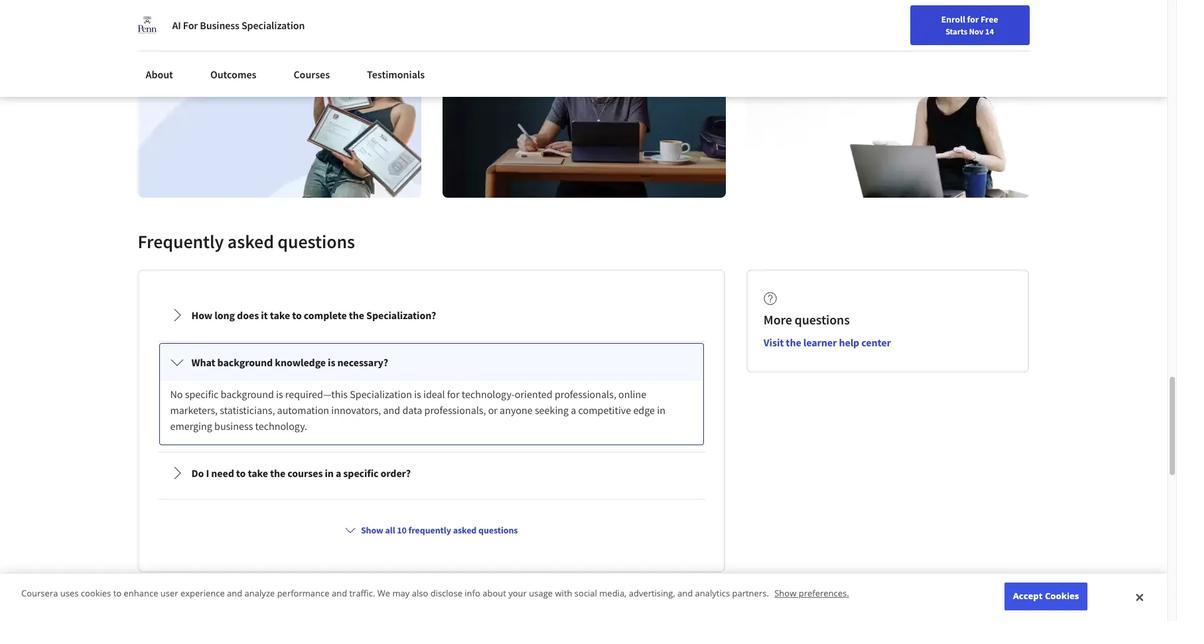 Task type: vqa. For each thing, say whether or not it's contained in the screenshot.
THE SOME
no



Task type: locate. For each thing, give the bounding box(es) containing it.
specific up marketers,
[[185, 388, 219, 401]]

and inside no specific background is required—this specialization is ideal for technology-oriented professionals, online marketers, statisticians, automation innovators, and data professionals, or anyone seeking a competitive edge in emerging business technology.
[[383, 404, 400, 417]]

2 vertical spatial to
[[113, 588, 122, 600]]

innovators,
[[331, 404, 381, 417]]

1 vertical spatial specialization
[[350, 388, 412, 401]]

in
[[657, 404, 666, 417], [325, 467, 334, 480]]

it
[[261, 309, 268, 322]]

a right seeking
[[571, 404, 576, 417]]

0 horizontal spatial specific
[[185, 388, 219, 401]]

technology.
[[255, 419, 307, 433]]

show
[[361, 524, 384, 536], [775, 588, 797, 600]]

2 horizontal spatial the
[[786, 336, 802, 349]]

is up automation
[[276, 388, 283, 401]]

for
[[967, 13, 979, 25], [447, 388, 460, 401]]

0 vertical spatial professionals,
[[555, 388, 617, 401]]

to left complete
[[292, 309, 302, 322]]

show all 10 frequently asked questions
[[361, 524, 518, 536]]

in right the courses
[[325, 467, 334, 480]]

2 vertical spatial questions
[[479, 524, 518, 536]]

no specific background is required—this specialization is ideal for technology-oriented professionals, online marketers, statisticians, automation innovators, and data professionals, or anyone seeking a competitive edge in emerging business technology.
[[170, 388, 668, 433]]

take right it
[[270, 309, 290, 322]]

courses
[[288, 467, 323, 480]]

is for necessary?
[[328, 356, 336, 369]]

0 vertical spatial your
[[996, 15, 1014, 27]]

0 vertical spatial specific
[[185, 388, 219, 401]]

questions
[[278, 230, 355, 254], [795, 311, 850, 328], [479, 524, 518, 536]]

to inside dropdown button
[[236, 467, 246, 480]]

0 horizontal spatial asked
[[228, 230, 274, 254]]

0 vertical spatial a
[[571, 404, 576, 417]]

what background knowledge is necessary?
[[192, 356, 388, 369]]

for inside no specific background is required—this specialization is ideal for technology-oriented professionals, online marketers, statisticians, automation innovators, and data professionals, or anyone seeking a competitive edge in emerging business technology.
[[447, 388, 460, 401]]

0 vertical spatial background
[[217, 356, 273, 369]]

0 horizontal spatial is
[[276, 388, 283, 401]]

take inside dropdown button
[[270, 309, 290, 322]]

0 vertical spatial show
[[361, 524, 384, 536]]

for up nov
[[967, 13, 979, 25]]

the inside dropdown button
[[270, 467, 286, 480]]

emerging
[[170, 419, 212, 433]]

background up statisticians, at the bottom of the page
[[221, 388, 274, 401]]

about link
[[138, 60, 181, 89]]

1 vertical spatial a
[[336, 467, 341, 480]]

2 horizontal spatial is
[[414, 388, 421, 401]]

1 vertical spatial specific
[[343, 467, 379, 480]]

for right the 'ideal'
[[447, 388, 460, 401]]

specialization up innovators,
[[350, 388, 412, 401]]

questions inside dropdown button
[[479, 524, 518, 536]]

automation
[[277, 404, 329, 417]]

frequently
[[138, 230, 224, 254]]

is
[[328, 356, 336, 369], [276, 388, 283, 401], [414, 388, 421, 401]]

about
[[146, 68, 173, 81]]

marketers,
[[170, 404, 218, 417]]

2 horizontal spatial to
[[292, 309, 302, 322]]

to
[[292, 309, 302, 322], [236, 467, 246, 480], [113, 588, 122, 600]]

to right the cookies
[[113, 588, 122, 600]]

1 vertical spatial asked
[[453, 524, 477, 536]]

1 vertical spatial to
[[236, 467, 246, 480]]

coursera uses cookies to enhance user experience and analyze performance and traffic. we may also disclose info about your usage with social media, advertising, and analytics partners. show preferences.
[[21, 588, 849, 600]]

and left data
[[383, 404, 400, 417]]

0 vertical spatial in
[[657, 404, 666, 417]]

show left all
[[361, 524, 384, 536]]

14
[[986, 26, 994, 37]]

0 horizontal spatial questions
[[278, 230, 355, 254]]

and left analyze
[[227, 588, 242, 600]]

1 horizontal spatial asked
[[453, 524, 477, 536]]

i
[[206, 467, 209, 480]]

the right complete
[[349, 309, 364, 322]]

a
[[571, 404, 576, 417], [336, 467, 341, 480]]

0 vertical spatial the
[[349, 309, 364, 322]]

the left the courses
[[270, 467, 286, 480]]

in right edge
[[657, 404, 666, 417]]

0 horizontal spatial the
[[270, 467, 286, 480]]

take for to
[[248, 467, 268, 480]]

partners.
[[733, 588, 769, 600]]

is for required—this
[[276, 388, 283, 401]]

technology-
[[462, 388, 515, 401]]

no
[[170, 388, 183, 401]]

order?
[[381, 467, 411, 480]]

and left traffic.
[[332, 588, 347, 600]]

is left the 'ideal'
[[414, 388, 421, 401]]

disclose
[[431, 588, 463, 600]]

accept cookies
[[1013, 590, 1080, 602]]

find your new career
[[977, 15, 1060, 27]]

how long does it take to complete the specialization? button
[[160, 297, 704, 334]]

more questions
[[764, 311, 850, 328]]

1 horizontal spatial show
[[775, 588, 797, 600]]

0 horizontal spatial take
[[248, 467, 268, 480]]

take
[[270, 309, 290, 322], [248, 467, 268, 480]]

specialization right business
[[242, 19, 305, 32]]

competitive
[[579, 404, 631, 417]]

cookies
[[81, 588, 111, 600]]

edge
[[634, 404, 655, 417]]

enhance
[[124, 588, 158, 600]]

specific inside no specific background is required—this specialization is ideal for technology-oriented professionals, online marketers, statisticians, automation innovators, and data professionals, or anyone seeking a competitive edge in emerging business technology.
[[185, 388, 219, 401]]

frequently asked questions
[[138, 230, 355, 254]]

specific left order?
[[343, 467, 379, 480]]

footer
[[0, 605, 1168, 621]]

your right 14
[[996, 15, 1014, 27]]

0 horizontal spatial in
[[325, 467, 334, 480]]

2 horizontal spatial questions
[[795, 311, 850, 328]]

find
[[977, 15, 994, 27]]

1 vertical spatial background
[[221, 388, 274, 401]]

0 vertical spatial questions
[[278, 230, 355, 254]]

background
[[217, 356, 273, 369], [221, 388, 274, 401]]

online
[[619, 388, 647, 401]]

10
[[397, 524, 407, 536]]

0 horizontal spatial your
[[509, 588, 527, 600]]

1 vertical spatial questions
[[795, 311, 850, 328]]

to right need
[[236, 467, 246, 480]]

1 horizontal spatial is
[[328, 356, 336, 369]]

1 vertical spatial take
[[248, 467, 268, 480]]

a right the courses
[[336, 467, 341, 480]]

specific
[[185, 388, 219, 401], [343, 467, 379, 480]]

1 vertical spatial in
[[325, 467, 334, 480]]

1 horizontal spatial to
[[236, 467, 246, 480]]

0 horizontal spatial show
[[361, 524, 384, 536]]

advertising,
[[629, 588, 676, 600]]

accept
[[1013, 590, 1043, 602]]

1 horizontal spatial specialization
[[350, 388, 412, 401]]

may
[[393, 588, 410, 600]]

1 horizontal spatial a
[[571, 404, 576, 417]]

1 horizontal spatial questions
[[479, 524, 518, 536]]

1 horizontal spatial for
[[967, 13, 979, 25]]

what background knowledge is necessary? button
[[160, 344, 704, 381]]

for inside enroll for free starts nov 14
[[967, 13, 979, 25]]

a inside no specific background is required—this specialization is ideal for technology-oriented professionals, online marketers, statisticians, automation innovators, and data professionals, or anyone seeking a competitive edge in emerging business technology.
[[571, 404, 576, 417]]

1 vertical spatial professionals,
[[425, 404, 486, 417]]

1 vertical spatial the
[[786, 336, 802, 349]]

is left necessary? at the left bottom of page
[[328, 356, 336, 369]]

take inside dropdown button
[[248, 467, 268, 480]]

background right what
[[217, 356, 273, 369]]

is inside dropdown button
[[328, 356, 336, 369]]

collapsed list
[[155, 292, 708, 621]]

0 vertical spatial asked
[[228, 230, 274, 254]]

specialization
[[242, 19, 305, 32], [350, 388, 412, 401]]

analytics
[[695, 588, 730, 600]]

show right partners.
[[775, 588, 797, 600]]

with
[[555, 588, 573, 600]]

0 vertical spatial take
[[270, 309, 290, 322]]

your right about
[[509, 588, 527, 600]]

accept cookies button
[[1005, 583, 1088, 611]]

0 horizontal spatial for
[[447, 388, 460, 401]]

1 vertical spatial for
[[447, 388, 460, 401]]

0 horizontal spatial specialization
[[242, 19, 305, 32]]

2 vertical spatial the
[[270, 467, 286, 480]]

0 vertical spatial to
[[292, 309, 302, 322]]

the
[[349, 309, 364, 322], [786, 336, 802, 349], [270, 467, 286, 480]]

0 vertical spatial specialization
[[242, 19, 305, 32]]

to inside dropdown button
[[292, 309, 302, 322]]

0 horizontal spatial professionals,
[[425, 404, 486, 417]]

long
[[215, 309, 235, 322]]

None search field
[[189, 8, 508, 35]]

help
[[839, 336, 860, 349]]

asked
[[228, 230, 274, 254], [453, 524, 477, 536]]

specialization inside no specific background is required—this specialization is ideal for technology-oriented professionals, online marketers, statisticians, automation innovators, and data professionals, or anyone seeking a competitive edge in emerging business technology.
[[350, 388, 412, 401]]

experience
[[181, 588, 225, 600]]

testimonials
[[367, 68, 425, 81]]

0 vertical spatial for
[[967, 13, 979, 25]]

social
[[575, 588, 597, 600]]

the right visit
[[786, 336, 802, 349]]

0 horizontal spatial to
[[113, 588, 122, 600]]

1 horizontal spatial the
[[349, 309, 364, 322]]

1 horizontal spatial specific
[[343, 467, 379, 480]]

starts
[[946, 26, 968, 37]]

professionals, down the 'ideal'
[[425, 404, 486, 417]]

take right need
[[248, 467, 268, 480]]

knowledge
[[275, 356, 326, 369]]

visit the learner help center
[[764, 336, 891, 349]]

0 horizontal spatial a
[[336, 467, 341, 480]]

1 horizontal spatial take
[[270, 309, 290, 322]]

professionals, up 'competitive'
[[555, 388, 617, 401]]

analyze
[[245, 588, 275, 600]]

1 horizontal spatial in
[[657, 404, 666, 417]]

show all 10 frequently asked questions button
[[340, 518, 523, 542]]

more
[[764, 311, 792, 328]]



Task type: describe. For each thing, give the bounding box(es) containing it.
business
[[200, 19, 240, 32]]

complete
[[304, 309, 347, 322]]

enroll
[[942, 13, 966, 25]]

data
[[403, 404, 422, 417]]

what
[[192, 356, 215, 369]]

new
[[1016, 15, 1033, 27]]

visit the learner help center link
[[764, 336, 891, 349]]

the inside dropdown button
[[349, 309, 364, 322]]

or
[[488, 404, 498, 417]]

asked inside dropdown button
[[453, 524, 477, 536]]

user
[[161, 588, 178, 600]]

do i need to take the courses in a specific order? button
[[160, 455, 704, 492]]

find your new career link
[[971, 13, 1067, 30]]

a inside dropdown button
[[336, 467, 341, 480]]

specific inside dropdown button
[[343, 467, 379, 480]]

university of pennsylvania image
[[138, 16, 156, 35]]

do
[[192, 467, 204, 480]]

required—this
[[285, 388, 348, 401]]

show preferences. link
[[775, 588, 849, 600]]

business
[[214, 419, 253, 433]]

for
[[183, 19, 198, 32]]

traffic.
[[349, 588, 375, 600]]

courses
[[294, 68, 330, 81]]

do i need to take the courses in a specific order?
[[192, 467, 411, 480]]

all
[[385, 524, 395, 536]]

1 vertical spatial show
[[775, 588, 797, 600]]

how
[[192, 309, 213, 322]]

ideal
[[423, 388, 445, 401]]

courses link
[[286, 60, 338, 89]]

to for experience
[[113, 588, 122, 600]]

take for it
[[270, 309, 290, 322]]

usage
[[529, 588, 553, 600]]

does
[[237, 309, 259, 322]]

outcomes link
[[202, 60, 264, 89]]

background inside dropdown button
[[217, 356, 273, 369]]

learner
[[804, 336, 837, 349]]

visit
[[764, 336, 784, 349]]

preferences.
[[799, 588, 849, 600]]

info
[[465, 588, 480, 600]]

ai for business specialization
[[172, 19, 305, 32]]

testimonials link
[[359, 60, 433, 89]]

media,
[[600, 588, 627, 600]]

frequently
[[409, 524, 451, 536]]

uses
[[60, 588, 79, 600]]

1 horizontal spatial your
[[996, 15, 1014, 27]]

also
[[412, 588, 428, 600]]

1 vertical spatial your
[[509, 588, 527, 600]]

enroll for free starts nov 14
[[942, 13, 999, 37]]

in inside dropdown button
[[325, 467, 334, 480]]

outcomes
[[210, 68, 256, 81]]

we
[[378, 588, 390, 600]]

need
[[211, 467, 234, 480]]

nov
[[969, 26, 984, 37]]

center
[[862, 336, 891, 349]]

background inside no specific background is required—this specialization is ideal for technology-oriented professionals, online marketers, statisticians, automation innovators, and data professionals, or anyone seeking a competitive edge in emerging business technology.
[[221, 388, 274, 401]]

free
[[981, 13, 999, 25]]

career
[[1035, 15, 1060, 27]]

show inside dropdown button
[[361, 524, 384, 536]]

anyone
[[500, 404, 533, 417]]

to for courses
[[236, 467, 246, 480]]

coursera
[[21, 588, 58, 600]]

performance
[[277, 588, 330, 600]]

oriented
[[515, 388, 553, 401]]

ai
[[172, 19, 181, 32]]

and left analytics
[[678, 588, 693, 600]]

in inside no specific background is required—this specialization is ideal for technology-oriented professionals, online marketers, statisticians, automation innovators, and data professionals, or anyone seeking a competitive edge in emerging business technology.
[[657, 404, 666, 417]]

1 horizontal spatial professionals,
[[555, 388, 617, 401]]

about
[[483, 588, 506, 600]]

necessary?
[[338, 356, 388, 369]]

specialization?
[[366, 309, 436, 322]]

seeking
[[535, 404, 569, 417]]

cookies
[[1045, 590, 1080, 602]]



